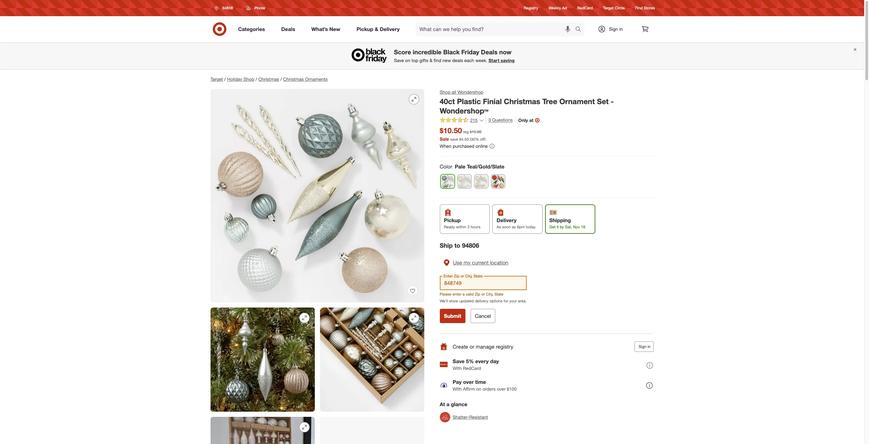 Task type: describe. For each thing, give the bounding box(es) containing it.
cancel button
[[471, 309, 495, 324]]

0 vertical spatial in
[[619, 26, 623, 32]]

with inside "pay over time with affirm on orders over $100"
[[453, 387, 462, 392]]

within
[[456, 225, 467, 230]]

pickup ready within 2 hours
[[444, 217, 481, 230]]

time
[[475, 379, 486, 386]]

deals
[[452, 58, 463, 63]]

valid
[[466, 292, 474, 297]]

your
[[510, 299, 517, 304]]

save inside the save 5% every day with redcard
[[453, 358, 465, 365]]

affirm
[[463, 387, 475, 392]]

1 horizontal spatial christmas
[[283, 76, 304, 82]]

find
[[635, 6, 643, 11]]

40ct plastic finial christmas tree ornament set - wondershop™, 1 of 7 image
[[211, 89, 424, 303]]

location
[[490, 260, 509, 266]]

tree
[[543, 97, 558, 106]]

0 horizontal spatial deals
[[281, 26, 295, 32]]

candy champagne image
[[458, 175, 471, 188]]

sign in link
[[592, 22, 633, 36]]

with inside the save 5% every day with redcard
[[453, 366, 462, 371]]

on inside score incredible black friday deals now save on top gifts & find new deals each week. start saving
[[405, 58, 410, 63]]

to
[[455, 242, 461, 249]]

new
[[443, 58, 451, 63]]

search button
[[572, 22, 588, 38]]

as
[[497, 225, 501, 230]]

shipping get it by sat, nov 18
[[550, 217, 585, 230]]

teal/gold/slate
[[467, 164, 505, 170]]

find
[[434, 58, 441, 63]]

target circle
[[603, 6, 625, 11]]

6pm
[[517, 225, 525, 230]]

it
[[557, 225, 559, 230]]

set
[[597, 97, 609, 106]]

0 vertical spatial shop
[[244, 76, 254, 82]]

submit button
[[440, 309, 466, 324]]

wondershop™
[[440, 106, 489, 115]]

image gallery element
[[211, 89, 424, 445]]

30
[[471, 137, 475, 142]]

reg
[[463, 130, 469, 135]]

current
[[472, 260, 489, 266]]

soon
[[502, 225, 511, 230]]

deals inside score incredible black friday deals now save on top gifts & find new deals each week. start saving
[[481, 48, 498, 56]]

create or manage registry
[[453, 344, 513, 350]]

2 / from the left
[[256, 76, 257, 82]]

pale teal/gold/slate image
[[441, 175, 454, 188]]

registry link
[[524, 5, 538, 11]]

holiday shop link
[[227, 76, 254, 82]]

only
[[518, 118, 528, 123]]

0 horizontal spatial &
[[375, 26, 378, 32]]

finial
[[483, 97, 502, 106]]

questions
[[492, 117, 513, 123]]

please
[[440, 292, 452, 297]]

pinole button
[[242, 2, 269, 14]]

1 vertical spatial over
[[497, 387, 506, 392]]

show
[[449, 299, 458, 304]]

target link
[[211, 76, 223, 82]]

black
[[443, 48, 460, 56]]

ship
[[440, 242, 453, 249]]

every
[[475, 358, 489, 365]]

at
[[440, 402, 445, 408]]

now
[[499, 48, 512, 56]]

today
[[526, 225, 536, 230]]

1 vertical spatial a
[[447, 402, 450, 408]]

stores
[[644, 6, 655, 11]]

manage
[[476, 344, 495, 350]]

1 horizontal spatial 94806
[[462, 242, 479, 249]]

score
[[394, 48, 411, 56]]

what's new
[[311, 26, 340, 32]]

search
[[572, 26, 588, 33]]

215 link
[[440, 117, 484, 125]]

pale
[[455, 164, 466, 170]]

shatter-resistant
[[453, 415, 488, 420]]

in inside button
[[648, 345, 651, 350]]

shop inside shop all wondershop 40ct plastic finial christmas tree ornament set - wondershop™
[[440, 89, 451, 95]]

circle
[[615, 6, 625, 11]]

only at
[[518, 118, 534, 123]]

use my current location
[[453, 260, 509, 266]]

score incredible black friday deals now save on top gifts & find new deals each week. start saving
[[394, 48, 515, 63]]

weekly
[[549, 6, 561, 11]]

ship to 94806
[[440, 242, 479, 249]]

shipping
[[550, 217, 571, 224]]

0 vertical spatial redcard
[[577, 6, 593, 11]]

what's new link
[[306, 22, 348, 36]]

pink/champagne image
[[475, 175, 488, 188]]

40ct plastic finial christmas tree ornament set - wondershop™, 2 of 7 image
[[211, 308, 315, 412]]

photo from @gala_mk85, 4 of 7 image
[[211, 418, 315, 445]]

shop all wondershop 40ct plastic finial christmas tree ornament set - wondershop™
[[440, 89, 614, 115]]

40ct
[[440, 97, 455, 106]]

)
[[485, 137, 486, 142]]

ready
[[444, 225, 455, 230]]

0 horizontal spatial christmas
[[258, 76, 279, 82]]

holiday
[[227, 76, 242, 82]]

orders
[[483, 387, 496, 392]]

new
[[329, 26, 340, 32]]

pickup for &
[[357, 26, 373, 32]]

week.
[[475, 58, 487, 63]]

(
[[470, 137, 471, 142]]

save
[[450, 137, 458, 142]]

categories
[[238, 26, 265, 32]]

ad
[[562, 6, 567, 11]]

sat,
[[565, 225, 572, 230]]



Task type: vqa. For each thing, say whether or not it's contained in the screenshot.
left Litter
no



Task type: locate. For each thing, give the bounding box(es) containing it.
delivery inside delivery as soon as 6pm today
[[497, 217, 517, 224]]

sign in button
[[635, 342, 654, 352]]

0 horizontal spatial /
[[224, 76, 226, 82]]

$10.50
[[440, 126, 462, 135]]

or inside please enter a valid zip or city, state we'll show updated delivery options for your area.
[[482, 292, 485, 297]]

0 vertical spatial 94806
[[222, 6, 233, 10]]

on left top
[[405, 58, 410, 63]]

0 vertical spatial on
[[405, 58, 410, 63]]

for
[[504, 299, 508, 304]]

94806 button
[[211, 2, 240, 14]]

categories link
[[233, 22, 273, 36]]

0 vertical spatial or
[[482, 292, 485, 297]]

/ left christmas link
[[256, 76, 257, 82]]

1 vertical spatial delivery
[[497, 217, 517, 224]]

options
[[490, 299, 503, 304]]

0 horizontal spatial pickup
[[357, 26, 373, 32]]

18
[[581, 225, 585, 230]]

0 horizontal spatial redcard
[[463, 366, 481, 371]]

get
[[550, 225, 556, 230]]

with up pay
[[453, 366, 462, 371]]

/
[[224, 76, 226, 82], [256, 76, 257, 82], [280, 76, 282, 82]]

sign
[[609, 26, 618, 32], [639, 345, 647, 350]]

pickup & delivery
[[357, 26, 400, 32]]

0 horizontal spatial sign in
[[609, 26, 623, 32]]

online
[[476, 144, 488, 149]]

1 horizontal spatial in
[[648, 345, 651, 350]]

on inside "pay over time with affirm on orders over $100"
[[476, 387, 481, 392]]

1 horizontal spatial sign
[[639, 345, 647, 350]]

1 vertical spatial on
[[476, 387, 481, 392]]

3 / from the left
[[280, 76, 282, 82]]

find stores
[[635, 6, 655, 11]]

save left 5%
[[453, 358, 465, 365]]

1 horizontal spatial a
[[463, 292, 465, 297]]

94806 inside 'dropdown button'
[[222, 6, 233, 10]]

delivery
[[475, 299, 489, 304]]

color pale teal/gold/slate
[[440, 164, 505, 170]]

a right at
[[447, 402, 450, 408]]

deals left the what's
[[281, 26, 295, 32]]

1 vertical spatial sign in
[[639, 345, 651, 350]]

0 horizontal spatial sign
[[609, 26, 618, 32]]

over up the affirm
[[463, 379, 474, 386]]

$
[[460, 137, 461, 142]]

1 vertical spatial in
[[648, 345, 651, 350]]

0 vertical spatial over
[[463, 379, 474, 386]]

0 vertical spatial sign
[[609, 26, 618, 32]]

christmas right holiday shop link
[[258, 76, 279, 82]]

target for target / holiday shop / christmas / christmas ornaments
[[211, 76, 223, 82]]

as
[[512, 225, 516, 230]]

target for target circle
[[603, 6, 614, 11]]

ornaments
[[305, 76, 328, 82]]

wondershop
[[458, 89, 483, 95]]

we'll
[[440, 299, 448, 304]]

0 horizontal spatial over
[[463, 379, 474, 386]]

2 horizontal spatial christmas
[[504, 97, 540, 106]]

deals up the start
[[481, 48, 498, 56]]

find stores link
[[635, 5, 655, 11]]

sign in inside button
[[639, 345, 651, 350]]

/ right christmas link
[[280, 76, 282, 82]]

0 horizontal spatial on
[[405, 58, 410, 63]]

save 5% every day with redcard
[[453, 358, 499, 371]]

target left circle on the right top of page
[[603, 6, 614, 11]]

0 horizontal spatial 94806
[[222, 6, 233, 10]]

3 questions
[[489, 117, 513, 123]]

215
[[470, 118, 478, 123]]

or right zip
[[482, 292, 485, 297]]

resistant
[[469, 415, 488, 420]]

a inside please enter a valid zip or city, state we'll show updated delivery options for your area.
[[463, 292, 465, 297]]

1 horizontal spatial or
[[482, 292, 485, 297]]

2 with from the top
[[453, 387, 462, 392]]

over left $100 in the bottom of the page
[[497, 387, 506, 392]]

delivery up score
[[380, 26, 400, 32]]

start
[[489, 58, 499, 63]]

shop right holiday
[[244, 76, 254, 82]]

& inside score incredible black friday deals now save on top gifts & find new deals each week. start saving
[[430, 58, 432, 63]]

1 vertical spatial shop
[[440, 89, 451, 95]]

94806 left "pinole" dropdown button
[[222, 6, 233, 10]]

friday
[[461, 48, 479, 56]]

day
[[490, 358, 499, 365]]

0 vertical spatial &
[[375, 26, 378, 32]]

shop left all
[[440, 89, 451, 95]]

redcard inside the save 5% every day with redcard
[[463, 366, 481, 371]]

/ right target 'link'
[[224, 76, 226, 82]]

0 horizontal spatial shop
[[244, 76, 254, 82]]

1 horizontal spatial over
[[497, 387, 506, 392]]

1 vertical spatial 94806
[[462, 242, 479, 249]]

5%
[[466, 358, 474, 365]]

sign in
[[609, 26, 623, 32], [639, 345, 651, 350]]

in
[[619, 26, 623, 32], [648, 345, 651, 350]]

color
[[440, 164, 452, 170]]

1 horizontal spatial /
[[256, 76, 257, 82]]

pickup
[[357, 26, 373, 32], [444, 217, 461, 224]]

christmas
[[258, 76, 279, 82], [283, 76, 304, 82], [504, 97, 540, 106]]

1 vertical spatial &
[[430, 58, 432, 63]]

with down pay
[[453, 387, 462, 392]]

1 vertical spatial sign
[[639, 345, 647, 350]]

gifts
[[420, 58, 428, 63]]

pickup right new
[[357, 26, 373, 32]]

0 vertical spatial sign in
[[609, 26, 623, 32]]

a left valid
[[463, 292, 465, 297]]

shatter-resistant button
[[440, 411, 488, 425]]

saving
[[501, 58, 515, 63]]

deals link
[[276, 22, 303, 36]]

target left holiday
[[211, 76, 223, 82]]

1 horizontal spatial sign in
[[639, 345, 651, 350]]

redcard down 5%
[[463, 366, 481, 371]]

on
[[405, 58, 410, 63], [476, 387, 481, 392]]

shop
[[244, 76, 254, 82], [440, 89, 451, 95]]

1 horizontal spatial shop
[[440, 89, 451, 95]]

94806 right to at the bottom
[[462, 242, 479, 249]]

shatter-
[[453, 415, 469, 420]]

1 horizontal spatial pickup
[[444, 217, 461, 224]]

registry
[[524, 6, 538, 11]]

christmas left "ornaments"
[[283, 76, 304, 82]]

1 with from the top
[[453, 366, 462, 371]]

save
[[394, 58, 404, 63], [453, 358, 465, 365]]

purchased
[[453, 144, 475, 149]]

0 vertical spatial deals
[[281, 26, 295, 32]]

christmas up only
[[504, 97, 540, 106]]

updated
[[459, 299, 474, 304]]

submit
[[444, 313, 461, 320]]

4.50
[[461, 137, 469, 142]]

pickup & delivery link
[[351, 22, 408, 36]]

redcard
[[577, 6, 593, 11], [463, 366, 481, 371]]

0 horizontal spatial delivery
[[380, 26, 400, 32]]

at
[[529, 118, 534, 123]]

0 vertical spatial with
[[453, 366, 462, 371]]

off
[[480, 137, 485, 142]]

enter
[[453, 292, 462, 297]]

0 horizontal spatial a
[[447, 402, 450, 408]]

0 vertical spatial delivery
[[380, 26, 400, 32]]

94806
[[222, 6, 233, 10], [462, 242, 479, 249]]

What can we help you find? suggestions appear below search field
[[416, 22, 577, 36]]

$10.50 reg $15.00 sale save $ 4.50 ( 30 % off )
[[440, 126, 486, 142]]

target circle link
[[603, 5, 625, 11]]

create
[[453, 344, 468, 350]]

nov
[[573, 225, 580, 230]]

save down score
[[394, 58, 404, 63]]

sign inside button
[[639, 345, 647, 350]]

1 vertical spatial save
[[453, 358, 465, 365]]

0 horizontal spatial in
[[619, 26, 623, 32]]

0 vertical spatial pickup
[[357, 26, 373, 32]]

top
[[412, 58, 418, 63]]

2 horizontal spatial /
[[280, 76, 282, 82]]

0 vertical spatial target
[[603, 6, 614, 11]]

zip
[[475, 292, 481, 297]]

0 vertical spatial a
[[463, 292, 465, 297]]

weekly ad link
[[549, 5, 567, 11]]

1 horizontal spatial save
[[453, 358, 465, 365]]

red/green/gold image
[[491, 175, 505, 188]]

delivery up soon
[[497, 217, 517, 224]]

save inside score incredible black friday deals now save on top gifts & find new deals each week. start saving
[[394, 58, 404, 63]]

ornament
[[560, 97, 595, 106]]

when purchased online
[[440, 144, 488, 149]]

1 vertical spatial target
[[211, 76, 223, 82]]

redcard link
[[577, 5, 593, 11]]

or right create
[[470, 344, 475, 350]]

my
[[464, 260, 471, 266]]

redcard right the ad
[[577, 6, 593, 11]]

$15.00
[[470, 130, 482, 135]]

1 horizontal spatial delivery
[[497, 217, 517, 224]]

1 vertical spatial or
[[470, 344, 475, 350]]

at a glance
[[440, 402, 468, 408]]

on down time
[[476, 387, 481, 392]]

&
[[375, 26, 378, 32], [430, 58, 432, 63]]

use
[[453, 260, 462, 266]]

city,
[[486, 292, 494, 297]]

1 / from the left
[[224, 76, 226, 82]]

0 vertical spatial save
[[394, 58, 404, 63]]

christmas link
[[258, 76, 279, 82]]

3
[[489, 117, 491, 123]]

1 horizontal spatial &
[[430, 58, 432, 63]]

1 horizontal spatial redcard
[[577, 6, 593, 11]]

1 horizontal spatial deals
[[481, 48, 498, 56]]

christmas ornaments link
[[283, 76, 328, 82]]

please enter a valid zip or city, state we'll show updated delivery options for your area.
[[440, 292, 527, 304]]

1 horizontal spatial on
[[476, 387, 481, 392]]

1 vertical spatial deals
[[481, 48, 498, 56]]

%
[[475, 137, 479, 142]]

christmas inside shop all wondershop 40ct plastic finial christmas tree ornament set - wondershop™
[[504, 97, 540, 106]]

1 vertical spatial redcard
[[463, 366, 481, 371]]

target / holiday shop / christmas / christmas ornaments
[[211, 76, 328, 82]]

0 horizontal spatial or
[[470, 344, 475, 350]]

pickup up ready
[[444, 217, 461, 224]]

pickup for ready
[[444, 217, 461, 224]]

40ct plastic finial christmas tree ornament set - wondershop™, 3 of 7 image
[[320, 308, 424, 412]]

a
[[463, 292, 465, 297], [447, 402, 450, 408]]

0 horizontal spatial target
[[211, 76, 223, 82]]

1 vertical spatial with
[[453, 387, 462, 392]]

None text field
[[440, 276, 527, 290]]

pickup inside pickup ready within 2 hours
[[444, 217, 461, 224]]

1 vertical spatial pickup
[[444, 217, 461, 224]]

0 horizontal spatial save
[[394, 58, 404, 63]]

1 horizontal spatial target
[[603, 6, 614, 11]]



